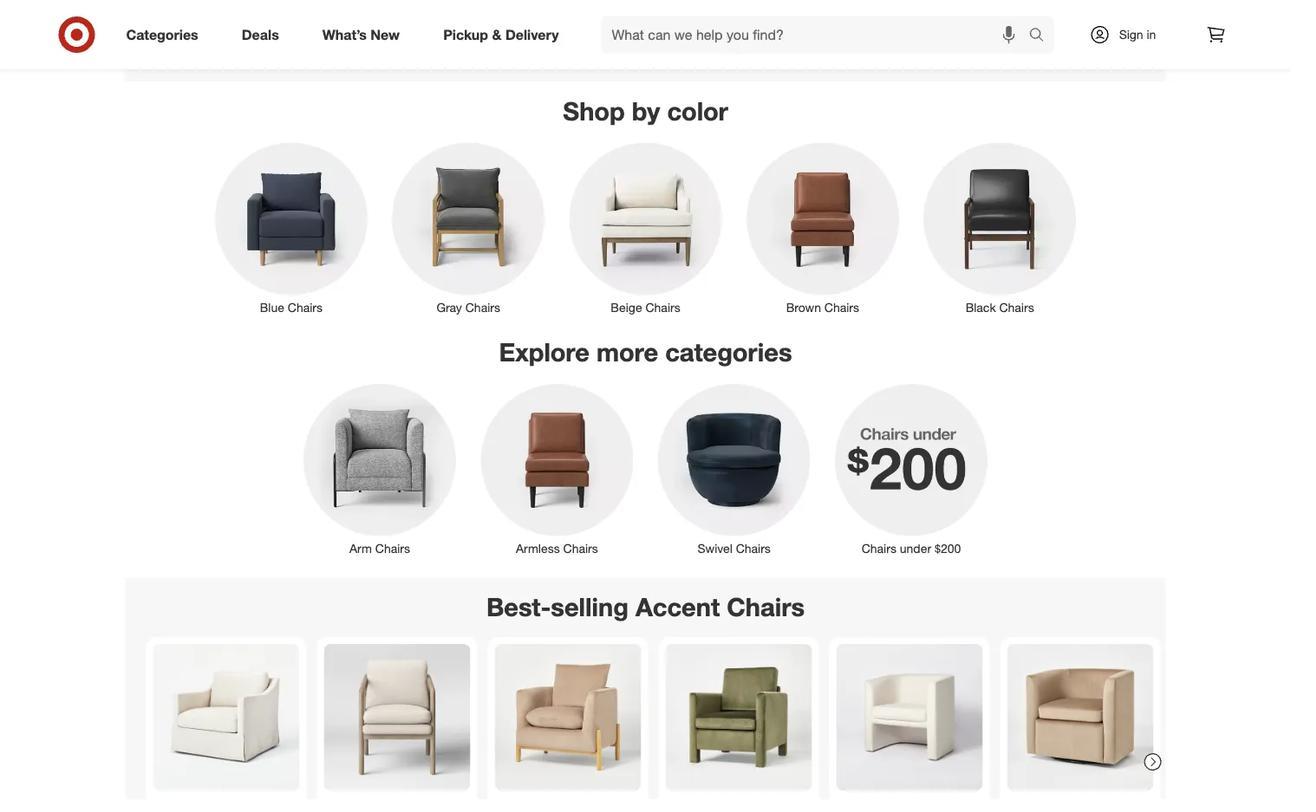 Task type: describe. For each thing, give the bounding box(es) containing it.
beige chairs link
[[557, 139, 735, 316]]

tufeld wood armchair beige - threshold™ image
[[324, 645, 471, 791]]

quiet
[[664, 6, 691, 21]]

if
[[496, 6, 502, 21]]

style.
[[923, 41, 952, 56]]

back,
[[242, 23, 272, 39]]

shop by color
[[563, 95, 729, 126]]

works
[[275, 23, 307, 39]]

$200
[[935, 541, 962, 556]]

1 horizontal spatial in
[[972, 23, 982, 39]]

styles
[[674, 41, 706, 56]]

best-
[[487, 592, 551, 623]]

deals link
[[227, 16, 301, 54]]

both,
[[353, 23, 381, 39]]

chairs under $200 link
[[823, 381, 1001, 558]]

sides
[[167, 23, 196, 39]]

brown chairs link
[[735, 139, 912, 316]]

signature
[[360, 6, 411, 21]]

comfortable
[[522, 41, 588, 56]]

your inside lounge in sophisticated style with a tufted accent chair. explore tufted chairs in a variety of designs to match your decor style.
[[861, 41, 885, 56]]

explore inside lounge in sophisticated style with a tufted accent chair. explore tufted chairs in a variety of designs to match your decor style.
[[856, 23, 897, 39]]

sign
[[1120, 27, 1144, 42]]

search
[[1022, 28, 1063, 45]]

you're
[[506, 6, 538, 21]]

the classic wingback chair, with its signature winged sides and tall back, works well for both, modern & traditional-style seating.
[[167, 6, 454, 56]]

with for for
[[318, 6, 341, 21]]

decor
[[888, 41, 920, 56]]

designs
[[1048, 23, 1090, 39]]

& for chair
[[597, 23, 604, 39]]

carousel region
[[125, 579, 1167, 801]]

arm chairs
[[350, 541, 410, 556]]

sign in
[[1120, 27, 1157, 42]]

the classic wingback chair, with its signature winged sides and tall back, works well for both, modern & traditional-style seating. link
[[153, 0, 482, 68]]

looking
[[541, 6, 580, 21]]

0 horizontal spatial explore
[[499, 337, 590, 368]]

beige
[[611, 300, 643, 315]]

armless chairs
[[516, 541, 598, 556]]

classic
[[191, 6, 228, 21]]

chairs
[[936, 23, 969, 39]]

& for modern
[[430, 23, 437, 39]]

easygoing
[[615, 41, 671, 56]]

if you're looking to enjoy some quiet time at the end of a long day, a chair & ottoman set is perfect for you. find comfortable and easygoing styles for your space.
[[496, 6, 790, 56]]

set
[[656, 23, 673, 39]]

the
[[735, 6, 752, 21]]

if you're looking to enjoy some quiet time at the end of a long day, a chair & ottoman set is perfect for you. find comfortable and easygoing styles for your space. link
[[482, 0, 810, 68]]

vivian park upholstered swivel chair cream - threshold™ designed with studio mcgee image
[[153, 645, 300, 791]]

the
[[167, 6, 187, 21]]

what's new link
[[308, 16, 422, 54]]

explore more categories
[[499, 337, 793, 368]]

chairs for beige chairs
[[646, 300, 681, 315]]

0 horizontal spatial tufted
[[900, 23, 933, 39]]

perfect
[[688, 23, 728, 39]]

and inside the classic wingback chair, with its signature winged sides and tall back, works well for both, modern & traditional-style seating.
[[199, 23, 220, 39]]

at
[[721, 6, 731, 21]]

lounge in sophisticated style with a tufted accent chair. explore tufted chairs in a variety of designs to match your decor style.
[[824, 6, 1105, 56]]

swivel chairs
[[698, 541, 771, 556]]

chairs for swivel chairs
[[736, 541, 771, 556]]

seating.
[[254, 41, 296, 56]]

lounge in sophisticated style with a tufted accent chair. explore tufted chairs in a variety of designs to match your decor style. link
[[810, 0, 1139, 68]]

what's
[[323, 26, 367, 43]]

your inside the if you're looking to enjoy some quiet time at the end of a long day, a chair & ottoman set is perfect for you. find comfortable and easygoing styles for your space.
[[727, 41, 751, 56]]

for inside the classic wingback chair, with its signature winged sides and tall back, works well for both, modern & traditional-style seating.
[[335, 23, 350, 39]]

new
[[371, 26, 400, 43]]

selling
[[551, 592, 629, 623]]

chairs for black chairs
[[1000, 300, 1035, 315]]

chair,
[[287, 6, 315, 21]]

vernon upholstered barrel accent chair natural linen - threshold™ designed with studio mcgee image
[[837, 645, 983, 791]]

blue
[[260, 300, 284, 315]]

color
[[668, 95, 729, 126]]

with for variety
[[986, 6, 1009, 21]]

traditional-
[[167, 41, 225, 56]]

What can we help you find? suggestions appear below search field
[[602, 16, 1034, 54]]

accent
[[636, 592, 720, 623]]

delivery
[[506, 26, 559, 43]]

arm
[[350, 541, 372, 556]]

sophisticated
[[881, 6, 954, 21]]

deals
[[242, 26, 279, 43]]

long
[[505, 23, 529, 39]]

chair
[[567, 23, 593, 39]]

winged
[[414, 6, 454, 21]]

0 vertical spatial tufted
[[1022, 6, 1054, 21]]

lounge
[[824, 6, 865, 21]]

by
[[632, 95, 661, 126]]

armless
[[516, 541, 560, 556]]



Task type: locate. For each thing, give the bounding box(es) containing it.
gray chairs link
[[380, 139, 557, 316]]

sign in link
[[1075, 16, 1184, 54]]

chairs inside carousel region
[[727, 592, 805, 623]]

black chairs
[[966, 300, 1035, 315]]

with up well
[[318, 6, 341, 21]]

2 horizontal spatial in
[[1147, 27, 1157, 42]]

chairs for armless chairs
[[564, 541, 598, 556]]

beige chairs
[[611, 300, 681, 315]]

1 horizontal spatial for
[[709, 41, 724, 56]]

style up chairs
[[957, 6, 983, 21]]

chairs inside blue chairs link
[[288, 300, 323, 315]]

your
[[727, 41, 751, 56], [861, 41, 885, 56]]

with inside lounge in sophisticated style with a tufted accent chair. explore tufted chairs in a variety of designs to match your decor style.
[[986, 6, 1009, 21]]

style down tall
[[225, 41, 251, 56]]

to
[[584, 6, 594, 21], [1094, 23, 1105, 39]]

a right day,
[[557, 23, 563, 39]]

pickup
[[444, 26, 489, 43]]

a down 'if'
[[496, 23, 502, 39]]

categories link
[[111, 16, 220, 54]]

categories
[[666, 337, 793, 368]]

0 horizontal spatial style
[[225, 41, 251, 56]]

1 horizontal spatial and
[[592, 41, 612, 56]]

2 your from the left
[[861, 41, 885, 56]]

for down the perfect
[[709, 41, 724, 56]]

shop
[[563, 95, 625, 126]]

1 horizontal spatial of
[[1034, 23, 1045, 39]]

brown
[[787, 300, 822, 315]]

to inside the if you're looking to enjoy some quiet time at the end of a long day, a chair & ottoman set is perfect for you. find comfortable and easygoing styles for your space.
[[584, 6, 594, 21]]

0 horizontal spatial in
[[868, 6, 878, 21]]

chairs
[[288, 300, 323, 315], [466, 300, 501, 315], [646, 300, 681, 315], [825, 300, 860, 315], [1000, 300, 1035, 315], [376, 541, 410, 556], [564, 541, 598, 556], [736, 541, 771, 556], [862, 541, 897, 556], [727, 592, 805, 623]]

0 vertical spatial of
[[780, 6, 790, 21]]

some
[[630, 6, 660, 21]]

brown chairs
[[787, 300, 860, 315]]

0 horizontal spatial for
[[335, 23, 350, 39]]

1 horizontal spatial your
[[861, 41, 885, 56]]

gray chairs
[[437, 300, 501, 315]]

find
[[496, 41, 519, 56]]

style
[[957, 6, 983, 21], [225, 41, 251, 56]]

1 vertical spatial and
[[592, 41, 612, 56]]

pickup & delivery
[[444, 26, 559, 43]]

chairs inside arm chairs link
[[376, 541, 410, 556]]

2 horizontal spatial &
[[597, 23, 604, 39]]

& inside the if you're looking to enjoy some quiet time at the end of a long day, a chair & ottoman set is perfect for you. find comfortable and easygoing styles for your space.
[[597, 23, 604, 39]]

1 horizontal spatial &
[[492, 26, 502, 43]]

well
[[311, 23, 332, 39]]

1 vertical spatial explore
[[499, 337, 590, 368]]

0 horizontal spatial &
[[430, 23, 437, 39]]

bellfield fully upholstered accent chair olive green velvet (fa) - threshold™ designed with studio mcgee image
[[666, 645, 813, 791]]

0 vertical spatial to
[[584, 6, 594, 21]]

2 horizontal spatial for
[[731, 23, 745, 39]]

armless chairs link
[[469, 381, 646, 558]]

to up "chair"
[[584, 6, 594, 21]]

1 your from the left
[[727, 41, 751, 56]]

1 horizontal spatial tufted
[[1022, 6, 1054, 21]]

for down the its
[[335, 23, 350, 39]]

style inside the classic wingback chair, with its signature winged sides and tall back, works well for both, modern & traditional-style seating.
[[225, 41, 251, 56]]

you.
[[749, 23, 771, 39]]

1 vertical spatial to
[[1094, 23, 1105, 39]]

explore left more
[[499, 337, 590, 368]]

day,
[[532, 23, 553, 39]]

and down classic at the top left of the page
[[199, 23, 220, 39]]

a
[[1012, 6, 1019, 21], [496, 23, 502, 39], [557, 23, 563, 39], [985, 23, 991, 39]]

accent
[[1058, 6, 1095, 21]]

space.
[[754, 41, 790, 56]]

chairs right gray
[[466, 300, 501, 315]]

chairs for blue chairs
[[288, 300, 323, 315]]

of right variety
[[1034, 23, 1045, 39]]

0 horizontal spatial your
[[727, 41, 751, 56]]

vernon upholstered barrel swivel chair light brown velvet - threshold™ designed with studio mcgee image
[[1008, 645, 1154, 791]]

gray
[[437, 300, 462, 315]]

& down winged
[[430, 23, 437, 39]]

swivel
[[698, 541, 733, 556]]

0 vertical spatial explore
[[856, 23, 897, 39]]

chairs right beige
[[646, 300, 681, 315]]

chairs left "under"
[[862, 541, 897, 556]]

& right "chair"
[[597, 23, 604, 39]]

in for sign
[[1147, 27, 1157, 42]]

under
[[900, 541, 932, 556]]

chairs inside brown chairs link
[[825, 300, 860, 315]]

for down the
[[731, 23, 745, 39]]

search button
[[1022, 16, 1063, 57]]

explore up the decor on the top
[[856, 23, 897, 39]]

ottoman
[[608, 23, 653, 39]]

& left long
[[492, 26, 502, 43]]

time
[[694, 6, 718, 21]]

to down accent
[[1094, 23, 1105, 39]]

modern
[[384, 23, 426, 39]]

in right chairs
[[972, 23, 982, 39]]

its
[[344, 6, 357, 21]]

what's new
[[323, 26, 400, 43]]

explore
[[856, 23, 897, 39], [499, 337, 590, 368]]

of inside lounge in sophisticated style with a tufted accent chair. explore tufted chairs in a variety of designs to match your decor style.
[[1034, 23, 1045, 39]]

elroy accent chair with wooden legs brown velvet - threshold™ designed with studio mcgee image
[[495, 645, 642, 791]]

1 horizontal spatial with
[[986, 6, 1009, 21]]

chairs inside gray chairs link
[[466, 300, 501, 315]]

and inside the if you're looking to enjoy some quiet time at the end of a long day, a chair & ottoman set is perfect for you. find comfortable and easygoing styles for your space.
[[592, 41, 612, 56]]

chairs under $200
[[862, 541, 962, 556]]

chairs right blue
[[288, 300, 323, 315]]

arm chairs link
[[291, 381, 469, 558]]

chairs for brown chairs
[[825, 300, 860, 315]]

with up variety
[[986, 6, 1009, 21]]

categories
[[126, 26, 198, 43]]

chairs for arm chairs
[[376, 541, 410, 556]]

black
[[966, 300, 997, 315]]

1 with from the left
[[318, 6, 341, 21]]

0 horizontal spatial of
[[780, 6, 790, 21]]

chairs right swivel
[[736, 541, 771, 556]]

chairs right brown
[[825, 300, 860, 315]]

a up variety
[[1012, 6, 1019, 21]]

variety
[[995, 23, 1031, 39]]

chairs right black
[[1000, 300, 1035, 315]]

best-selling accent chairs
[[487, 592, 805, 623]]

0 vertical spatial and
[[199, 23, 220, 39]]

0 horizontal spatial with
[[318, 6, 341, 21]]

is
[[676, 23, 685, 39]]

2 with from the left
[[986, 6, 1009, 21]]

tufted
[[1022, 6, 1054, 21], [900, 23, 933, 39]]

chairs right arm
[[376, 541, 410, 556]]

match
[[824, 41, 858, 56]]

chairs inside chairs under $200 "link"
[[862, 541, 897, 556]]

chairs right armless
[[564, 541, 598, 556]]

more
[[597, 337, 659, 368]]

your down you.
[[727, 41, 751, 56]]

end
[[755, 6, 776, 21]]

chairs for gray chairs
[[466, 300, 501, 315]]

enjoy
[[598, 6, 627, 21]]

&
[[430, 23, 437, 39], [597, 23, 604, 39], [492, 26, 502, 43]]

for
[[335, 23, 350, 39], [731, 23, 745, 39], [709, 41, 724, 56]]

tufted up search
[[1022, 6, 1054, 21]]

a left variety
[[985, 23, 991, 39]]

1 vertical spatial style
[[225, 41, 251, 56]]

0 horizontal spatial and
[[199, 23, 220, 39]]

0 vertical spatial style
[[957, 6, 983, 21]]

chairs inside armless chairs link
[[564, 541, 598, 556]]

black chairs link
[[912, 139, 1089, 316]]

1 vertical spatial of
[[1034, 23, 1045, 39]]

1 vertical spatial tufted
[[900, 23, 933, 39]]

of right "end" at the top right of the page
[[780, 6, 790, 21]]

& inside the classic wingback chair, with its signature winged sides and tall back, works well for both, modern & traditional-style seating.
[[430, 23, 437, 39]]

1 horizontal spatial style
[[957, 6, 983, 21]]

0 horizontal spatial to
[[584, 6, 594, 21]]

chairs inside swivel chairs link
[[736, 541, 771, 556]]

in right lounge
[[868, 6, 878, 21]]

wingback
[[231, 6, 283, 21]]

1 horizontal spatial to
[[1094, 23, 1105, 39]]

your left the decor on the top
[[861, 41, 885, 56]]

chairs inside black chairs link
[[1000, 300, 1035, 315]]

with inside the classic wingback chair, with its signature winged sides and tall back, works well for both, modern & traditional-style seating.
[[318, 6, 341, 21]]

style inside lounge in sophisticated style with a tufted accent chair. explore tufted chairs in a variety of designs to match your decor style.
[[957, 6, 983, 21]]

pickup & delivery link
[[429, 16, 581, 54]]

in for lounge
[[868, 6, 878, 21]]

with
[[318, 6, 341, 21], [986, 6, 1009, 21]]

blue chairs link
[[203, 139, 380, 316]]

chairs inside beige chairs link
[[646, 300, 681, 315]]

tufted down sophisticated
[[900, 23, 933, 39]]

to inside lounge in sophisticated style with a tufted accent chair. explore tufted chairs in a variety of designs to match your decor style.
[[1094, 23, 1105, 39]]

chairs down swivel chairs
[[727, 592, 805, 623]]

swivel chairs link
[[646, 381, 823, 558]]

in right the sign
[[1147, 27, 1157, 42]]

and down "chair"
[[592, 41, 612, 56]]

chair.
[[824, 23, 852, 39]]

1 horizontal spatial explore
[[856, 23, 897, 39]]

in
[[868, 6, 878, 21], [972, 23, 982, 39], [1147, 27, 1157, 42]]

of inside the if you're looking to enjoy some quiet time at the end of a long day, a chair & ottoman set is perfect for you. find comfortable and easygoing styles for your space.
[[780, 6, 790, 21]]



Task type: vqa. For each thing, say whether or not it's contained in the screenshot.
its
yes



